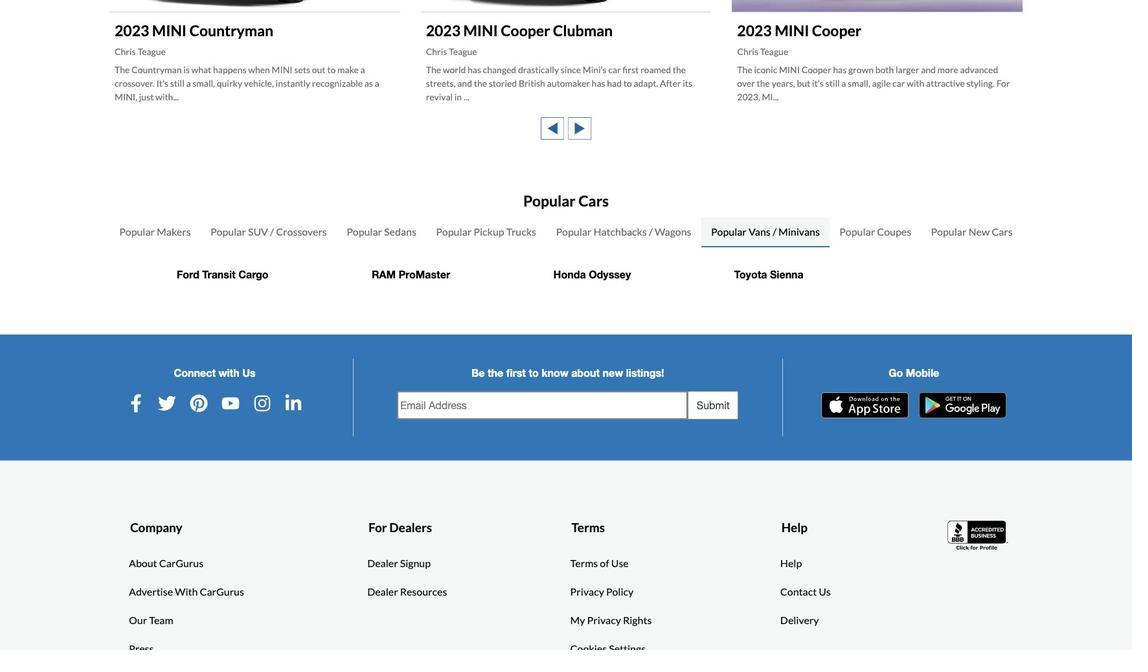 Task type: locate. For each thing, give the bounding box(es) containing it.
streets,
[[426, 78, 456, 89]]

about cargurus link
[[129, 556, 204, 572]]

the right 'be'
[[488, 367, 504, 379]]

chris inside 2023 mini countryman chris teague
[[115, 46, 136, 57]]

team
[[149, 615, 173, 627]]

popular hatchbacks / wagons
[[556, 225, 692, 238]]

the for 2023 mini cooper
[[738, 64, 753, 75]]

chris for 2023 mini countryman
[[115, 46, 136, 57]]

1 horizontal spatial chris teague link
[[426, 46, 477, 57]]

years,
[[772, 78, 796, 89]]

know
[[542, 367, 569, 379]]

popular for popular coupes
[[840, 225, 875, 238]]

3 chris from the left
[[738, 46, 759, 57]]

mini for 2023 mini cooper
[[775, 21, 810, 39]]

the left the storied
[[474, 78, 487, 89]]

honda odyssey
[[554, 268, 631, 280]]

honda odyssey link
[[554, 268, 631, 280]]

is
[[183, 64, 190, 75]]

privacy policy
[[571, 586, 634, 598]]

contact us link
[[781, 585, 831, 600]]

3 2023 from the left
[[738, 21, 772, 39]]

terms left of
[[571, 557, 598, 570]]

0 horizontal spatial cars
[[579, 192, 609, 210]]

still right it's at the right top of the page
[[826, 78, 840, 89]]

2 vertical spatial to
[[529, 367, 539, 379]]

to right had
[[624, 78, 632, 89]]

1 vertical spatial car
[[893, 78, 905, 89]]

cargurus up with at left
[[159, 557, 204, 570]]

0 vertical spatial privacy
[[571, 586, 604, 598]]

0 horizontal spatial 2023
[[115, 21, 149, 39]]

be
[[472, 367, 485, 379]]

2 horizontal spatial chris
[[738, 46, 759, 57]]

/ right vans
[[773, 225, 777, 238]]

2 small, from the left
[[848, 78, 871, 89]]

0 horizontal spatial to
[[327, 64, 336, 75]]

0 horizontal spatial still
[[170, 78, 185, 89]]

0 horizontal spatial small,
[[193, 78, 215, 89]]

0 horizontal spatial the
[[115, 64, 130, 75]]

company
[[130, 520, 183, 535]]

toyota sienna link
[[735, 268, 804, 280]]

0 horizontal spatial for
[[369, 520, 387, 535]]

popular coupes
[[840, 225, 912, 238]]

popular cars
[[523, 192, 609, 210]]

0 horizontal spatial first
[[507, 367, 526, 379]]

0 vertical spatial terms
[[572, 520, 605, 535]]

1 teague from the left
[[138, 46, 166, 57]]

2 horizontal spatial /
[[773, 225, 777, 238]]

since
[[561, 64, 581, 75]]

0 horizontal spatial and
[[458, 78, 472, 89]]

popular left makers
[[119, 225, 155, 238]]

british
[[519, 78, 545, 89]]

0 horizontal spatial chris teague link
[[115, 46, 166, 57]]

1 chris teague link from the left
[[115, 46, 166, 57]]

and inside the iconic mini cooper has grown both larger and more advanced over the years, but it's still a small, agile car with attractive styling. for 2023, mi...
[[921, 64, 936, 75]]

chris teague link for 2023 mini cooper
[[738, 46, 789, 57]]

my privacy rights
[[571, 615, 652, 627]]

cooper up grown
[[812, 21, 862, 39]]

1 vertical spatial terms
[[571, 557, 598, 570]]

popular for popular sedans
[[347, 225, 382, 238]]

advertise with cargurus
[[129, 586, 244, 598]]

/ for wagons
[[649, 225, 653, 238]]

1 horizontal spatial for
[[997, 78, 1011, 89]]

help
[[782, 520, 808, 535], [781, 557, 802, 570]]

1 horizontal spatial has
[[592, 78, 606, 89]]

/
[[270, 225, 274, 238], [649, 225, 653, 238], [773, 225, 777, 238]]

2023 mini cooper clubman link
[[426, 21, 613, 39]]

has left grown
[[833, 64, 847, 75]]

the for 2023 mini cooper clubman
[[426, 64, 441, 75]]

1 horizontal spatial countryman
[[189, 21, 274, 39]]

the inside the world has changed drastically since mini's car first roamed the streets, and the storied british automaker has had to adapt. after its revival in ...
[[426, 64, 441, 75]]

privacy
[[571, 586, 604, 598], [587, 615, 621, 627]]

help up contact
[[781, 557, 802, 570]]

chris teague link up crossover.
[[115, 46, 166, 57]]

0 horizontal spatial us
[[242, 367, 256, 379]]

1 horizontal spatial chris
[[426, 46, 447, 57]]

chris inside the 2023 mini cooper clubman chris teague
[[426, 46, 447, 57]]

first up adapt.
[[623, 64, 639, 75]]

chris inside 2023 mini cooper chris teague
[[738, 46, 759, 57]]

mini inside the 2023 mini cooper clubman chris teague
[[464, 21, 498, 39]]

still right it's
[[170, 78, 185, 89]]

cooper inside 2023 mini cooper chris teague
[[812, 21, 862, 39]]

the up crossover.
[[115, 64, 130, 75]]

us
[[242, 367, 256, 379], [819, 586, 831, 598]]

the inside the iconic mini cooper has grown both larger and more advanced over the years, but it's still a small, agile car with attractive styling. for 2023, mi...
[[738, 64, 753, 75]]

popular left 'suv'
[[211, 225, 246, 238]]

mini
[[152, 21, 187, 39], [464, 21, 498, 39], [775, 21, 810, 39], [272, 64, 293, 75], [779, 64, 800, 75]]

still
[[170, 78, 185, 89], [826, 78, 840, 89]]

2023 mini cooper clubman chris teague
[[426, 21, 613, 57]]

1 vertical spatial countryman
[[132, 64, 182, 75]]

connect
[[174, 367, 216, 379]]

get it on google play image
[[920, 393, 1007, 419]]

agile
[[873, 78, 891, 89]]

dealer down the dealer signup link
[[367, 586, 398, 598]]

2023 inside 2023 mini cooper chris teague
[[738, 21, 772, 39]]

in
[[455, 91, 462, 102]]

mini for 2023 mini cooper clubman
[[464, 21, 498, 39]]

1 vertical spatial help
[[781, 557, 802, 570]]

popular for popular suv / crossovers
[[211, 225, 246, 238]]

0 vertical spatial countryman
[[189, 21, 274, 39]]

first inside the world has changed drastically since mini's car first roamed the streets, and the storied british automaker has had to adapt. after its revival in ...
[[623, 64, 639, 75]]

ford
[[177, 268, 199, 280]]

attractive
[[927, 78, 965, 89]]

1 horizontal spatial still
[[826, 78, 840, 89]]

mini up is
[[152, 21, 187, 39]]

us right contact
[[819, 586, 831, 598]]

has down mini's
[[592, 78, 606, 89]]

a right as
[[375, 78, 379, 89]]

teague up world at the left top of page
[[449, 46, 477, 57]]

advertise
[[129, 586, 173, 598]]

0 horizontal spatial chris
[[115, 46, 136, 57]]

0 vertical spatial first
[[623, 64, 639, 75]]

mini up instantly
[[272, 64, 293, 75]]

countryman down 2023 mini countryman image
[[189, 21, 274, 39]]

teague up it's
[[138, 46, 166, 57]]

2 horizontal spatial chris teague link
[[738, 46, 789, 57]]

small,
[[193, 78, 215, 89], [848, 78, 871, 89]]

and left more
[[921, 64, 936, 75]]

popular left pickup in the left top of the page
[[436, 225, 472, 238]]

chris teague link up iconic at the top right of page
[[738, 46, 789, 57]]

1 vertical spatial with
[[219, 367, 240, 379]]

had
[[607, 78, 622, 89]]

odyssey
[[589, 268, 631, 280]]

mini up years,
[[779, 64, 800, 75]]

1 2023 from the left
[[115, 21, 149, 39]]

small, down grown
[[848, 78, 871, 89]]

larger
[[896, 64, 920, 75]]

its
[[683, 78, 693, 89]]

chris teague link for 2023 mini cooper clubman
[[426, 46, 477, 57]]

0 vertical spatial help
[[782, 520, 808, 535]]

dealer
[[367, 557, 398, 570], [367, 586, 398, 598]]

3 / from the left
[[773, 225, 777, 238]]

dealers
[[390, 520, 432, 535]]

terms up terms of use at the bottom right of the page
[[572, 520, 605, 535]]

changed
[[483, 64, 517, 75]]

0 horizontal spatial /
[[270, 225, 274, 238]]

mini for 2023 mini countryman
[[152, 21, 187, 39]]

cooper up it's at the right top of the page
[[802, 64, 832, 75]]

privacy up my
[[571, 586, 604, 598]]

teague inside the 2023 mini cooper clubman chris teague
[[449, 46, 477, 57]]

policy
[[606, 586, 634, 598]]

2 dealer from the top
[[367, 586, 398, 598]]

the
[[673, 64, 686, 75], [474, 78, 487, 89], [757, 78, 770, 89], [488, 367, 504, 379]]

the iconic mini cooper has grown both larger and more advanced over the years, but it's still a small, agile car with attractive styling. for 2023, mi...
[[738, 64, 1011, 102]]

for right styling.
[[997, 78, 1011, 89]]

2023 inside the 2023 mini cooper clubman chris teague
[[426, 21, 461, 39]]

first right 'be'
[[507, 367, 526, 379]]

the up streets, on the top of the page
[[426, 64, 441, 75]]

and up the ...
[[458, 78, 472, 89]]

grown
[[849, 64, 874, 75]]

1 vertical spatial to
[[624, 78, 632, 89]]

1 vertical spatial and
[[458, 78, 472, 89]]

2023 mini countryman image
[[110, 0, 400, 11]]

0 horizontal spatial car
[[609, 64, 621, 75]]

0 horizontal spatial teague
[[138, 46, 166, 57]]

car up had
[[609, 64, 621, 75]]

small, down what
[[193, 78, 215, 89]]

recognizable
[[312, 78, 363, 89]]

has inside the iconic mini cooper has grown both larger and more advanced over the years, but it's still a small, agile car with attractive styling. for 2023, mi...
[[833, 64, 847, 75]]

1 chris from the left
[[115, 46, 136, 57]]

2 chris from the left
[[426, 46, 447, 57]]

3 teague from the left
[[761, 46, 789, 57]]

2023 mini cooper clubman image
[[421, 0, 712, 11]]

with down larger
[[907, 78, 925, 89]]

click for the bbb business review of this auto listing service in cambridge ma image
[[948, 520, 1010, 552]]

/ left wagons
[[649, 225, 653, 238]]

the down iconic at the top right of page
[[757, 78, 770, 89]]

our team
[[129, 615, 173, 627]]

teague inside 2023 mini countryman chris teague
[[138, 46, 166, 57]]

just
[[139, 91, 154, 102]]

0 horizontal spatial countryman
[[132, 64, 182, 75]]

mini up iconic at the top right of page
[[775, 21, 810, 39]]

1 horizontal spatial cars
[[992, 225, 1013, 238]]

1 vertical spatial privacy
[[587, 615, 621, 627]]

1 the from the left
[[115, 64, 130, 75]]

cooper inside the 2023 mini cooper clubman chris teague
[[501, 21, 550, 39]]

a
[[361, 64, 365, 75], [186, 78, 191, 89], [375, 78, 379, 89], [842, 78, 846, 89]]

teague
[[138, 46, 166, 57], [449, 46, 477, 57], [761, 46, 789, 57]]

1 horizontal spatial teague
[[449, 46, 477, 57]]

chris up iconic at the top right of page
[[738, 46, 759, 57]]

popular sedans
[[347, 225, 417, 238]]

wagons
[[655, 225, 692, 238]]

2 / from the left
[[649, 225, 653, 238]]

popular left vans
[[711, 225, 747, 238]]

popular for popular makers
[[119, 225, 155, 238]]

2 still from the left
[[826, 78, 840, 89]]

1 still from the left
[[170, 78, 185, 89]]

popular down popular cars
[[556, 225, 592, 238]]

makers
[[157, 225, 191, 238]]

quirky
[[217, 78, 242, 89]]

1 horizontal spatial and
[[921, 64, 936, 75]]

about
[[129, 557, 157, 570]]

a right it's at the right top of the page
[[842, 78, 846, 89]]

vehicle,
[[244, 78, 274, 89]]

to left know
[[529, 367, 539, 379]]

1 horizontal spatial car
[[893, 78, 905, 89]]

2 the from the left
[[426, 64, 441, 75]]

to right out
[[327, 64, 336, 75]]

mini inside 2023 mini cooper chris teague
[[775, 21, 810, 39]]

the inside the countryman is what happens when mini sets out to make a crossover. it's still a small, quirky vehicle, instantly recognizable as a mini, just with...
[[115, 64, 130, 75]]

submit button
[[688, 391, 739, 420]]

1 horizontal spatial first
[[623, 64, 639, 75]]

a inside the iconic mini cooper has grown both larger and more advanced over the years, but it's still a small, agile car with attractive styling. for 2023, mi...
[[842, 78, 846, 89]]

1 small, from the left
[[193, 78, 215, 89]]

privacy right my
[[587, 615, 621, 627]]

1 vertical spatial cars
[[992, 225, 1013, 238]]

popular left sedans at left top
[[347, 225, 382, 238]]

popular up the trucks
[[523, 192, 576, 210]]

0 vertical spatial with
[[907, 78, 925, 89]]

contact
[[781, 586, 817, 598]]

with up the youtube image
[[219, 367, 240, 379]]

instantly
[[276, 78, 310, 89]]

the
[[115, 64, 130, 75], [426, 64, 441, 75], [738, 64, 753, 75]]

but
[[797, 78, 811, 89]]

teague inside 2023 mini cooper chris teague
[[761, 46, 789, 57]]

2 horizontal spatial teague
[[761, 46, 789, 57]]

a right make
[[361, 64, 365, 75]]

with
[[907, 78, 925, 89], [219, 367, 240, 379]]

chris
[[115, 46, 136, 57], [426, 46, 447, 57], [738, 46, 759, 57]]

0 vertical spatial and
[[921, 64, 936, 75]]

make
[[338, 64, 359, 75]]

2023 mini countryman link
[[115, 21, 274, 39]]

3 the from the left
[[738, 64, 753, 75]]

our
[[129, 615, 147, 627]]

cars right new
[[992, 225, 1013, 238]]

new
[[603, 367, 623, 379]]

1 horizontal spatial /
[[649, 225, 653, 238]]

chris up crossover.
[[115, 46, 136, 57]]

1 horizontal spatial the
[[426, 64, 441, 75]]

1 vertical spatial first
[[507, 367, 526, 379]]

car
[[609, 64, 621, 75], [893, 78, 905, 89]]

2 horizontal spatial to
[[624, 78, 632, 89]]

the inside the iconic mini cooper has grown both larger and more advanced over the years, but it's still a small, agile car with attractive styling. for 2023, mi...
[[757, 78, 770, 89]]

the up over
[[738, 64, 753, 75]]

2 2023 from the left
[[426, 21, 461, 39]]

go mobile
[[889, 367, 940, 379]]

0 vertical spatial us
[[242, 367, 256, 379]]

2 horizontal spatial has
[[833, 64, 847, 75]]

/ right 'suv'
[[270, 225, 274, 238]]

1 vertical spatial dealer
[[367, 586, 398, 598]]

teague up iconic at the top right of page
[[761, 46, 789, 57]]

0 vertical spatial for
[[997, 78, 1011, 89]]

iconic
[[754, 64, 778, 75]]

popular left new
[[931, 225, 967, 238]]

2023 up world at the left top of page
[[426, 21, 461, 39]]

with
[[175, 586, 198, 598]]

cooper inside the iconic mini cooper has grown both larger and more advanced over the years, but it's still a small, agile car with attractive styling. for 2023, mi...
[[802, 64, 832, 75]]

has right world at the left top of page
[[468, 64, 481, 75]]

2023 inside 2023 mini countryman chris teague
[[115, 21, 149, 39]]

and inside the world has changed drastically since mini's car first roamed the streets, and the storied british automaker has had to adapt. after its revival in ...
[[458, 78, 472, 89]]

car down larger
[[893, 78, 905, 89]]

dealer left signup
[[367, 557, 398, 570]]

cars up hatchbacks at right top
[[579, 192, 609, 210]]

2023 up iconic at the top right of page
[[738, 21, 772, 39]]

listings!
[[626, 367, 665, 379]]

sienna
[[770, 268, 804, 280]]

2 teague from the left
[[449, 46, 477, 57]]

countryman up it's
[[132, 64, 182, 75]]

ram
[[372, 268, 396, 280]]

1 horizontal spatial 2023
[[426, 21, 461, 39]]

of
[[600, 557, 609, 570]]

chris up world at the left top of page
[[426, 46, 447, 57]]

with...
[[156, 91, 179, 102]]

3 chris teague link from the left
[[738, 46, 789, 57]]

/ for crossovers
[[270, 225, 274, 238]]

1 horizontal spatial small,
[[848, 78, 871, 89]]

0 vertical spatial dealer
[[367, 557, 398, 570]]

2023 up crossover.
[[115, 21, 149, 39]]

us up instagram icon at the bottom left
[[242, 367, 256, 379]]

terms for terms of use
[[571, 557, 598, 570]]

twitter image
[[158, 395, 176, 413]]

2 chris teague link from the left
[[426, 46, 477, 57]]

2023 for 2023 mini cooper clubman
[[426, 21, 461, 39]]

popular left coupes
[[840, 225, 875, 238]]

help up help link
[[782, 520, 808, 535]]

2023 for 2023 mini cooper
[[738, 21, 772, 39]]

cooper up drastically
[[501, 21, 550, 39]]

2 horizontal spatial the
[[738, 64, 753, 75]]

dealer resources
[[367, 586, 447, 598]]

mini up changed
[[464, 21, 498, 39]]

for left dealers
[[369, 520, 387, 535]]

teague for 2023 mini countryman
[[138, 46, 166, 57]]

to inside the countryman is what happens when mini sets out to make a crossover. it's still a small, quirky vehicle, instantly recognizable as a mini, just with...
[[327, 64, 336, 75]]

1 horizontal spatial with
[[907, 78, 925, 89]]

cargurus right with at left
[[200, 586, 244, 598]]

2 horizontal spatial 2023
[[738, 21, 772, 39]]

mini inside 2023 mini countryman chris teague
[[152, 21, 187, 39]]

instagram image
[[253, 395, 271, 413]]

toyota sienna
[[735, 268, 804, 280]]

chris teague link up world at the left top of page
[[426, 46, 477, 57]]

0 vertical spatial to
[[327, 64, 336, 75]]

0 vertical spatial car
[[609, 64, 621, 75]]

1 dealer from the top
[[367, 557, 398, 570]]

terms for terms
[[572, 520, 605, 535]]

1 / from the left
[[270, 225, 274, 238]]

1 vertical spatial us
[[819, 586, 831, 598]]



Task type: vqa. For each thing, say whether or not it's contained in the screenshot.
leftmost For
yes



Task type: describe. For each thing, give the bounding box(es) containing it.
small, inside the iconic mini cooper has grown both larger and more advanced over the years, but it's still a small, agile car with attractive styling. for 2023, mi...
[[848, 78, 871, 89]]

for inside the iconic mini cooper has grown both larger and more advanced over the years, but it's still a small, agile car with attractive styling. for 2023, mi...
[[997, 78, 1011, 89]]

out
[[312, 64, 326, 75]]

still inside the iconic mini cooper has grown both larger and more advanced over the years, but it's still a small, agile car with attractive styling. for 2023, mi...
[[826, 78, 840, 89]]

new
[[969, 225, 990, 238]]

roamed
[[641, 64, 671, 75]]

to inside the world has changed drastically since mini's car first roamed the streets, and the storied british automaker has had to adapt. after its revival in ...
[[624, 78, 632, 89]]

linkedin image
[[285, 395, 303, 413]]

mini,
[[115, 91, 137, 102]]

honda
[[554, 268, 586, 280]]

about
[[572, 367, 600, 379]]

0 vertical spatial cars
[[579, 192, 609, 210]]

hatchbacks
[[594, 225, 647, 238]]

0 vertical spatial cargurus
[[159, 557, 204, 570]]

teague for 2023 mini cooper
[[761, 46, 789, 57]]

the countryman is what happens when mini sets out to make a crossover. it's still a small, quirky vehicle, instantly recognizable as a mini, just with...
[[115, 64, 379, 102]]

cooper for chris
[[812, 21, 862, 39]]

storied
[[489, 78, 517, 89]]

2023 mini cooper image
[[732, 0, 1023, 11]]

adapt.
[[634, 78, 659, 89]]

mini inside the countryman is what happens when mini sets out to make a crossover. it's still a small, quirky vehicle, instantly recognizable as a mini, just with...
[[272, 64, 293, 75]]

rights
[[623, 615, 652, 627]]

toyota
[[735, 268, 767, 280]]

small, inside the countryman is what happens when mini sets out to make a crossover. it's still a small, quirky vehicle, instantly recognizable as a mini, just with...
[[193, 78, 215, 89]]

more
[[938, 64, 959, 75]]

facebook image
[[127, 395, 145, 413]]

1 horizontal spatial to
[[529, 367, 539, 379]]

crossovers
[[276, 225, 327, 238]]

world
[[443, 64, 466, 75]]

what
[[191, 64, 211, 75]]

download on the app store image
[[822, 393, 909, 419]]

contact us
[[781, 586, 831, 598]]

it's
[[813, 78, 824, 89]]

popular pickup trucks
[[436, 225, 537, 238]]

my
[[571, 615, 585, 627]]

popular for popular hatchbacks / wagons
[[556, 225, 592, 238]]

2023,
[[738, 91, 761, 102]]

2023 mini countryman chris teague
[[115, 21, 274, 57]]

dealer resources link
[[367, 585, 447, 600]]

mi...
[[762, 91, 779, 102]]

automaker
[[547, 78, 590, 89]]

both
[[876, 64, 894, 75]]

as
[[365, 78, 373, 89]]

about cargurus
[[129, 557, 204, 570]]

the world has changed drastically since mini's car first roamed the streets, and the storied british automaker has had to adapt. after its revival in ...
[[426, 64, 693, 102]]

the up its
[[673, 64, 686, 75]]

ford transit cargo link
[[177, 268, 269, 280]]

a down is
[[186, 78, 191, 89]]

popular suv / crossovers
[[211, 225, 327, 238]]

dealer for dealer signup
[[367, 557, 398, 570]]

popular makers
[[119, 225, 191, 238]]

popular for popular pickup trucks
[[436, 225, 472, 238]]

dealer signup
[[367, 557, 431, 570]]

transit
[[202, 268, 236, 280]]

it's
[[156, 78, 168, 89]]

1 horizontal spatial us
[[819, 586, 831, 598]]

with inside the iconic mini cooper has grown both larger and more advanced over the years, but it's still a small, agile car with attractive styling. for 2023, mi...
[[907, 78, 925, 89]]

mini's
[[583, 64, 607, 75]]

drastically
[[518, 64, 559, 75]]

...
[[464, 91, 470, 102]]

the for 2023 mini countryman
[[115, 64, 130, 75]]

pickup
[[474, 225, 505, 238]]

popular vans / minivans
[[711, 225, 820, 238]]

still inside the countryman is what happens when mini sets out to make a crossover. it's still a small, quirky vehicle, instantly recognizable as a mini, just with...
[[170, 78, 185, 89]]

cooper for clubman
[[501, 21, 550, 39]]

when
[[248, 64, 270, 75]]

connect with us
[[174, 367, 256, 379]]

chris teague link for 2023 mini countryman
[[115, 46, 166, 57]]

0 horizontal spatial with
[[219, 367, 240, 379]]

pinterest image
[[190, 395, 208, 413]]

popular for popular vans / minivans
[[711, 225, 747, 238]]

dealer signup link
[[367, 556, 431, 572]]

resources
[[400, 586, 447, 598]]

sets
[[294, 64, 310, 75]]

terms of use link
[[571, 556, 629, 572]]

after
[[660, 78, 681, 89]]

2023 mini cooper chris teague
[[738, 21, 862, 57]]

popular for popular cars
[[523, 192, 576, 210]]

dealer for dealer resources
[[367, 586, 398, 598]]

ford transit cargo
[[177, 268, 269, 280]]

privacy policy link
[[571, 585, 634, 600]]

chris for 2023 mini cooper
[[738, 46, 759, 57]]

crossover.
[[115, 78, 155, 89]]

/ for minivans
[[773, 225, 777, 238]]

coupes
[[877, 225, 912, 238]]

for dealers
[[369, 520, 432, 535]]

revival
[[426, 91, 453, 102]]

mini inside the iconic mini cooper has grown both larger and more advanced over the years, but it's still a small, agile car with attractive styling. for 2023, mi...
[[779, 64, 800, 75]]

cargo
[[239, 268, 269, 280]]

countryman inside 2023 mini countryman chris teague
[[189, 21, 274, 39]]

1 vertical spatial for
[[369, 520, 387, 535]]

1 vertical spatial cargurus
[[200, 586, 244, 598]]

2023 for 2023 mini countryman
[[115, 21, 149, 39]]

our team link
[[129, 613, 173, 629]]

submit
[[697, 400, 730, 411]]

Email Address email field
[[398, 392, 688, 419]]

car inside the iconic mini cooper has grown both larger and more advanced over the years, but it's still a small, agile car with attractive styling. for 2023, mi...
[[893, 78, 905, 89]]

popular for popular new cars
[[931, 225, 967, 238]]

youtube image
[[222, 395, 240, 413]]

countryman inside the countryman is what happens when mini sets out to make a crossover. it's still a small, quirky vehicle, instantly recognizable as a mini, just with...
[[132, 64, 182, 75]]

0 horizontal spatial has
[[468, 64, 481, 75]]

ram promaster
[[372, 268, 450, 280]]

sedans
[[384, 225, 417, 238]]

go
[[889, 367, 903, 379]]

suv
[[248, 225, 268, 238]]

delivery
[[781, 615, 819, 627]]

popular new cars
[[931, 225, 1013, 238]]

promaster
[[399, 268, 450, 280]]

car inside the world has changed drastically since mini's car first roamed the streets, and the storied british automaker has had to adapt. after its revival in ...
[[609, 64, 621, 75]]



